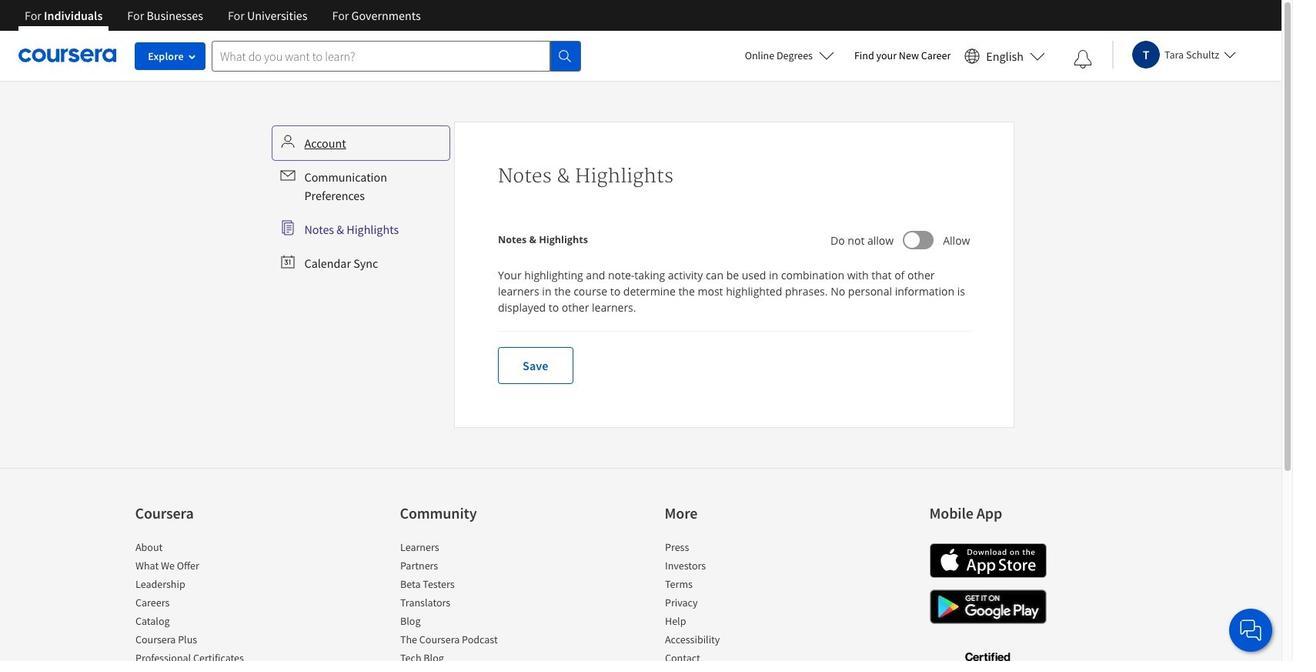 Task type: describe. For each thing, give the bounding box(es) containing it.
1 list from the left
[[135, 540, 266, 661]]

notes & highlights switch
[[903, 231, 934, 249]]

logo of certified b corporation image
[[956, 644, 1019, 661]]

download on the app store image
[[930, 544, 1047, 578]]

coursera image
[[18, 43, 116, 68]]

banner navigation
[[12, 0, 433, 42]]



Task type: locate. For each thing, give the bounding box(es) containing it.
get it on google play image
[[930, 590, 1047, 624]]

0 horizontal spatial list
[[135, 540, 266, 661]]

3 list from the left
[[665, 540, 796, 661]]

2 horizontal spatial list
[[665, 540, 796, 661]]

notes & highlights image
[[905, 233, 920, 248]]

list
[[135, 540, 266, 661], [400, 540, 531, 661], [665, 540, 796, 661]]

2 list from the left
[[400, 540, 531, 661]]

None search field
[[212, 40, 581, 71]]

What do you want to learn? text field
[[212, 40, 551, 71]]

do not allow notes & highlights element
[[498, 229, 588, 252]]

list item
[[135, 540, 266, 558], [400, 540, 531, 558], [665, 540, 796, 558], [135, 558, 266, 577], [400, 558, 531, 577], [665, 558, 796, 577], [135, 577, 266, 595], [400, 577, 531, 595], [665, 577, 796, 595], [135, 595, 266, 614], [400, 595, 531, 614], [665, 595, 796, 614], [135, 614, 266, 632], [400, 614, 531, 632], [665, 614, 796, 632], [135, 632, 266, 651], [400, 632, 531, 651], [665, 632, 796, 651], [135, 651, 266, 661], [400, 651, 531, 661], [665, 651, 796, 661]]

menu
[[274, 128, 448, 279]]

1 horizontal spatial list
[[400, 540, 531, 661]]



Task type: vqa. For each thing, say whether or not it's contained in the screenshot.
list item
yes



